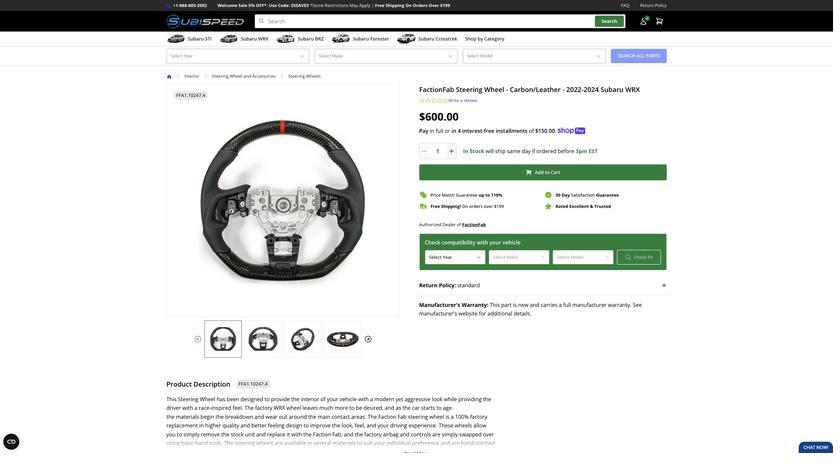 Task type: locate. For each thing, give the bounding box(es) containing it.
wheels down replace
[[256, 440, 273, 447]]

$199 right over
[[440, 2, 450, 8]]

1 horizontal spatial for
[[479, 310, 486, 318]]

before
[[558, 148, 574, 155]]

guarantee up the trusted
[[596, 192, 619, 198]]

and left as
[[385, 405, 394, 412]]

and inside the 'this part is new and carries a full manufacturer warranty. see manufacturer's website for additional details.'
[[530, 302, 539, 309]]

0 vertical spatial for
[[479, 310, 486, 318]]

1 horizontal spatial select year image
[[476, 255, 481, 260]]

flat
[[385, 449, 393, 454]]

wheels
[[455, 422, 472, 430], [256, 440, 273, 447], [321, 449, 338, 454]]

1 horizontal spatial $199
[[494, 203, 504, 209]]

1 vertical spatial steering
[[235, 440, 255, 447]]

0 horizontal spatial factory
[[255, 405, 272, 412]]

1 horizontal spatial factionfab
[[462, 222, 486, 228]]

wheels down several
[[321, 449, 338, 454]]

is right part
[[513, 302, 517, 309]]

designed
[[241, 396, 263, 403]]

replacement
[[166, 422, 198, 430]]

new
[[518, 302, 529, 309]]

rated excellent & trusted
[[556, 203, 611, 209]]

2 horizontal spatial factory
[[470, 414, 487, 421]]

1 vertical spatial is
[[446, 414, 449, 421]]

subaru right '2024'
[[601, 85, 624, 94]]

0 vertical spatial wheel
[[230, 73, 242, 79]]

subaru left brz
[[298, 36, 314, 42]]

2 horizontal spatial /
[[281, 73, 283, 80]]

select year button down the subaru wrx dropdown button
[[166, 49, 309, 63]]

0 horizontal spatial select year image
[[300, 53, 305, 59]]

a subaru crosstrek thumbnail image image
[[397, 34, 416, 44]]

is
[[513, 302, 517, 309], [446, 414, 449, 421]]

1 horizontal spatial wheels
[[321, 449, 338, 454]]

free down price
[[430, 203, 440, 209]]

0 horizontal spatial simply
[[183, 431, 200, 439]]

subaru left 'sti'
[[188, 36, 204, 42]]

0 horizontal spatial this
[[166, 396, 177, 403]]

a right the carries
[[559, 302, 562, 309]]

0 horizontal spatial vehicle
[[340, 396, 357, 403]]

are down these
[[432, 431, 440, 439]]

$199 down 110%
[[494, 203, 504, 209]]

factory
[[255, 405, 272, 412], [470, 414, 487, 421], [364, 431, 382, 439]]

3 / from the left
[[281, 73, 283, 80]]

return
[[640, 2, 654, 8], [419, 282, 438, 289]]

1 vertical spatial wheel
[[484, 85, 504, 94]]

2 vertical spatial factory
[[364, 431, 382, 439]]

and left accessories
[[243, 73, 251, 79]]

rated
[[556, 203, 568, 209]]

select year image for select year button to the bottom
[[476, 255, 481, 260]]

full left 'or'
[[436, 127, 443, 135]]

1 empty star image from the left
[[425, 98, 431, 103]]

as
[[396, 405, 401, 412]]

0 horizontal spatial on
[[405, 2, 412, 8]]

1 horizontal spatial return
[[640, 2, 654, 8]]

free shipping! on orders over $199
[[430, 203, 504, 209]]

0 vertical spatial $199
[[440, 2, 450, 8]]

2 guarantee from the left
[[596, 192, 619, 198]]

car
[[412, 405, 420, 412]]

subaru forester
[[353, 36, 389, 42]]

off*.
[[256, 2, 268, 8]]

factionfab up empty star image
[[419, 85, 454, 94]]

in left higher on the left of page
[[199, 422, 204, 430]]

empty star image
[[425, 98, 431, 103], [431, 98, 437, 103], [437, 98, 442, 103], [442, 98, 448, 103]]

1 horizontal spatial on
[[462, 203, 468, 209]]

assembled
[[177, 449, 204, 454]]

1 horizontal spatial free
[[430, 203, 440, 209]]

0 vertical spatial faction
[[378, 414, 396, 421]]

ffa1.10247.4 up designed
[[238, 381, 268, 388]]

1 horizontal spatial factory
[[364, 431, 382, 439]]

in
[[463, 148, 468, 155]]

Select Make button
[[315, 49, 457, 63], [489, 250, 549, 265]]

steering down unit
[[235, 440, 255, 447]]

1 horizontal spatial /
[[205, 73, 207, 80]]

faction down as
[[378, 414, 396, 421]]

to left "be"
[[349, 405, 355, 412]]

interior link
[[184, 73, 205, 79], [184, 73, 199, 79]]

to right up
[[485, 192, 490, 198]]

wheel for factionfab steering wheel - carbon/leather - 2022-2024 subaru wrx
[[484, 85, 504, 94]]

this inside this steering wheel has been designed to provide the interior of your vehicle with a modern yet aggressive look while providing the driver with a race-inspired feel. the factory wrx wheel leaves much more to be desired, and as the car starts to age the materials begin the breakdown and wear out around the main contact areas. the faction fab steering wheel is a 100% factory replacement in higher quality and better feeling design to improve the look, feel, and your driving experience. these wheels allow you to simply remove the stock unit and replace it with the faction fab, and the factory airbag and controls are simply swapped over using basic hand tools. the steering wheels are available in several materials to suit your individual preference and are hand-stitched and assembled for the highest of quality and consistency. the wheels feature a d shape flat bottom design that offers a sport
[[166, 396, 177, 403]]

steering wheel and accessories link
[[212, 73, 281, 79], [212, 73, 276, 79]]

category
[[484, 36, 504, 42]]

1 vertical spatial quality
[[249, 449, 266, 454]]

are up offers
[[451, 440, 460, 447]]

2 vertical spatial wheel
[[200, 396, 215, 403]]

policy:
[[439, 282, 456, 289]]

and up better
[[255, 414, 264, 421]]

0 horizontal spatial select make button
[[315, 49, 457, 63]]

-
[[506, 85, 508, 94], [562, 85, 565, 94]]

return left policy
[[640, 2, 654, 8]]

to left provide
[[265, 396, 270, 403]]

Select Model button
[[463, 49, 606, 63], [553, 250, 613, 265]]

of
[[529, 127, 534, 135], [457, 222, 461, 228], [321, 396, 326, 403], [243, 449, 248, 454]]

factionfab up the check compatibility with your vehicle at the bottom
[[462, 222, 486, 228]]

vehicle
[[503, 239, 521, 246], [340, 396, 357, 403]]

unit
[[245, 431, 255, 439]]

driver
[[166, 405, 181, 412]]

faction up several
[[313, 431, 331, 439]]

/
[[177, 73, 179, 80], [205, 73, 207, 80], [281, 73, 283, 80]]

in stock will ship same day if ordered before 3pm est
[[463, 148, 598, 155]]

is inside this steering wheel has been designed to provide the interior of your vehicle with a modern yet aggressive look while providing the driver with a race-inspired feel. the factory wrx wheel leaves much more to be desired, and as the car starts to age the materials begin the breakdown and wear out around the main contact areas. the faction fab steering wheel is a 100% factory replacement in higher quality and better feeling design to improve the look, feel, and your driving experience. these wheels allow you to simply remove the stock unit and replace it with the faction fab, and the factory airbag and controls are simply swapped over using basic hand tools. the steering wheels are available in several materials to suit your individual preference and are hand-stitched and assembled for the highest of quality and consistency. the wheels feature a d shape flat bottom design that offers a sport
[[446, 414, 449, 421]]

to right you
[[177, 431, 182, 439]]

this up driver
[[166, 396, 177, 403]]

subaru for subaru crosstrek
[[418, 36, 434, 42]]

1 vertical spatial full
[[563, 302, 571, 309]]

factory up suit
[[364, 431, 382, 439]]

quality down unit
[[249, 449, 266, 454]]

0 vertical spatial wheels
[[455, 422, 472, 430]]

with up "be"
[[358, 396, 369, 403]]

1 horizontal spatial guarantee
[[596, 192, 619, 198]]

0 horizontal spatial for
[[205, 449, 213, 454]]

simply down these
[[442, 431, 458, 439]]

1 vertical spatial on
[[462, 203, 468, 209]]

is down age
[[446, 414, 449, 421]]

a subaru forester thumbnail image image
[[332, 34, 350, 44]]

been
[[227, 396, 239, 403]]

0 vertical spatial ffa1.10247.4
[[176, 92, 205, 98]]

0 vertical spatial select year image
[[300, 53, 305, 59]]

basic
[[181, 440, 194, 447]]

subaru for subaru forester
[[353, 36, 369, 42]]

to right add
[[545, 169, 550, 176]]

design
[[286, 422, 302, 430], [414, 449, 430, 454]]

empty star image
[[419, 98, 425, 103]]

0 horizontal spatial design
[[286, 422, 302, 430]]

several
[[314, 440, 331, 447]]

1 horizontal spatial select year button
[[425, 250, 485, 265]]

wrx
[[258, 36, 268, 42], [625, 85, 640, 94]]

1 / from the left
[[177, 73, 179, 80]]

- left carbon/leather
[[506, 85, 508, 94]]

and down driving
[[400, 431, 409, 439]]

1 vertical spatial wrx
[[625, 85, 640, 94]]

2 vertical spatial wheels
[[321, 449, 338, 454]]

button image
[[639, 17, 647, 25]]

1 vertical spatial over
[[483, 431, 494, 439]]

1 horizontal spatial is
[[513, 302, 517, 309]]

0 vertical spatial wrx
[[258, 36, 268, 42]]

subaru left crosstrek on the right
[[418, 36, 434, 42]]

this up additional
[[490, 302, 500, 309]]

steering wheels
[[288, 73, 321, 79]]

1 vertical spatial for
[[205, 449, 213, 454]]

home image
[[166, 74, 172, 79]]

subaru forester button
[[332, 33, 389, 46]]

ordered
[[537, 148, 557, 155]]

subaru left forester at top
[[353, 36, 369, 42]]

steering inside this steering wheel has been designed to provide the interior of your vehicle with a modern yet aggressive look while providing the driver with a race-inspired feel. the factory wrx wheel leaves much more to be desired, and as the car starts to age the materials begin the breakdown and wear out around the main contact areas. the faction fab steering wheel is a 100% factory replacement in higher quality and better feeling design to improve the look, feel, and your driving experience. these wheels allow you to simply remove the stock unit and replace it with the faction fab, and the factory airbag and controls are simply swapped over using basic hand tools. the steering wheels are available in several materials to suit your individual preference and are hand-stitched and assembled for the highest of quality and consistency. the wheels feature a d shape flat bottom design that offers a sport
[[178, 396, 198, 403]]

1 horizontal spatial full
[[563, 302, 571, 309]]

0 vertical spatial this
[[490, 302, 500, 309]]

subaru brz
[[298, 36, 324, 42]]

warranty.
[[608, 302, 632, 309]]

for down warranty:
[[479, 310, 486, 318]]

shop by category
[[465, 36, 504, 42]]

steering down car
[[408, 414, 428, 421]]

1 vertical spatial return
[[419, 282, 438, 289]]

select make image
[[448, 53, 453, 59]]

0 horizontal spatial /
[[177, 73, 179, 80]]

steering
[[212, 73, 229, 79], [288, 73, 305, 79], [456, 85, 483, 94], [178, 396, 198, 403]]

better
[[251, 422, 267, 430]]

0 horizontal spatial quality
[[222, 422, 239, 430]]

a
[[460, 97, 463, 103], [559, 302, 562, 309], [370, 396, 373, 403], [194, 405, 197, 412], [451, 414, 454, 421], [359, 449, 362, 454], [459, 449, 462, 454]]

this for steering
[[166, 396, 177, 403]]

2 horizontal spatial wheel
[[484, 85, 504, 94]]

2 / from the left
[[205, 73, 207, 80]]

subaru brz button
[[276, 33, 324, 46]]

/ right home image
[[177, 73, 179, 80]]

1 vertical spatial $199
[[494, 203, 504, 209]]

1 vertical spatial ffa1.10247.4
[[238, 381, 268, 388]]

installments
[[496, 127, 528, 135]]

this inside the 'this part is new and carries a full manufacturer warranty. see manufacturer's website for additional details.'
[[490, 302, 500, 309]]

subaru right a subaru wrx thumbnail image
[[241, 36, 257, 42]]

on
[[405, 2, 412, 8], [462, 203, 468, 209]]

wheels down 100%
[[455, 422, 472, 430]]

1 vertical spatial select year button
[[425, 250, 485, 265]]

ship
[[495, 148, 506, 155]]

leaves
[[302, 405, 318, 412]]

Select Year button
[[166, 49, 309, 63], [425, 250, 485, 265]]

1 horizontal spatial this
[[490, 302, 500, 309]]

write a review link
[[448, 97, 477, 103]]

much
[[319, 405, 333, 412]]

over up the stitched
[[483, 431, 494, 439]]

open widget image
[[3, 434, 19, 450]]

guarantee
[[456, 192, 478, 198], [596, 192, 619, 198]]

factory up wear
[[255, 405, 272, 412]]

1 horizontal spatial faction
[[378, 414, 396, 421]]

same
[[507, 148, 520, 155]]

for inside the 'this part is new and carries a full manufacturer warranty. see manufacturer's website for additional details.'
[[479, 310, 486, 318]]

1 vertical spatial this
[[166, 396, 177, 403]]

areas.
[[351, 414, 366, 421]]

select year image down subaru brz "dropdown button"
[[300, 53, 305, 59]]

full right the carries
[[563, 302, 571, 309]]

shipping
[[386, 2, 404, 8]]

a left race-
[[194, 405, 197, 412]]

the down inspired
[[216, 414, 224, 421]]

wheel inside this steering wheel has been designed to provide the interior of your vehicle with a modern yet aggressive look while providing the driver with a race-inspired feel. the factory wrx wheel leaves much more to be desired, and as the car starts to age the materials begin the breakdown and wear out around the main contact areas. the faction fab steering wheel is a 100% factory replacement in higher quality and better feeling design to improve the look, feel, and your driving experience. these wheels allow you to simply remove the stock unit and replace it with the faction fab, and the factory airbag and controls are simply swapped over using basic hand tools. the steering wheels are available in several materials to suit your individual preference and are hand-stitched and assembled for the highest of quality and consistency. the wheels feature a d shape flat bottom design that offers a sport
[[200, 396, 215, 403]]

30
[[556, 192, 560, 198]]

2 empty star image from the left
[[431, 98, 437, 103]]

standard
[[457, 282, 480, 289]]

None number field
[[419, 143, 456, 159]]

1 vertical spatial vehicle
[[340, 396, 357, 403]]

provide
[[271, 396, 290, 403]]

ffa1.10247.4 down the interior
[[176, 92, 205, 98]]

/ right accessories
[[281, 73, 283, 80]]

the down 'desired,'
[[368, 414, 377, 421]]

the down feel,
[[355, 431, 363, 439]]

pay in full or in 4 interest-free installments of $150.00 .
[[419, 127, 556, 135]]

trusted
[[594, 203, 611, 209]]

select model image
[[596, 53, 601, 59]]

will
[[486, 148, 494, 155]]

0 vertical spatial vehicle
[[503, 239, 521, 246]]

subaru for subaru sti
[[188, 36, 204, 42]]

design down the 'preference'
[[414, 449, 430, 454]]

0 horizontal spatial $199
[[440, 2, 450, 8]]

1 horizontal spatial design
[[414, 449, 430, 454]]

2024
[[584, 85, 599, 94]]

subaru crosstrek
[[418, 36, 457, 42]]

add
[[535, 169, 544, 176]]

race-
[[199, 405, 211, 412]]

this for part
[[490, 302, 500, 309]]

0 horizontal spatial return
[[419, 282, 438, 289]]

1 horizontal spatial -
[[562, 85, 565, 94]]

feature
[[339, 449, 357, 454]]

wheel for this steering wheel has been designed to provide the interior of your vehicle with a modern yet aggressive look while providing the driver with a race-inspired feel. the factory wrx wheel leaves much more to be desired, and as the car starts to age the materials begin the breakdown and wear out around the main contact areas. the faction fab steering wheel is a 100% factory replacement in higher quality and better feeling design to improve the look, feel, and your driving experience. these wheels allow you to simply remove the stock unit and replace it with the faction fab, and the factory airbag and controls are simply swapped over using basic hand tools. the steering wheels are available in several materials to suit your individual preference and are hand-stitched and assembled for the highest of quality and consistency. the wheels feature a d shape flat bottom design that offers a sport
[[200, 396, 215, 403]]

in left the 4 in the top of the page
[[452, 127, 456, 135]]

free right |
[[375, 2, 384, 8]]

aggressive
[[405, 396, 431, 403]]

return left policy:
[[419, 282, 438, 289]]

are down replace
[[275, 440, 283, 447]]

0 horizontal spatial is
[[446, 414, 449, 421]]

write
[[448, 97, 459, 103]]

- left "2022-"
[[562, 85, 565, 94]]

subaru for subaru wrx
[[241, 36, 257, 42]]

fab,
[[332, 431, 343, 439]]

manufacturer's
[[419, 302, 460, 309]]

1 vertical spatial factionfab
[[462, 222, 486, 228]]

0 horizontal spatial are
[[275, 440, 283, 447]]

1 vertical spatial factory
[[470, 414, 487, 421]]

0 horizontal spatial select year button
[[166, 49, 309, 63]]

and right new
[[530, 302, 539, 309]]

the up highest at the left bottom of the page
[[224, 440, 233, 447]]

simply up basic
[[183, 431, 200, 439]]

and up unit
[[241, 422, 250, 430]]

1 horizontal spatial select make button
[[489, 250, 549, 265]]

steering up driver
[[178, 396, 198, 403]]

1 vertical spatial faction
[[313, 431, 331, 439]]

factory up allow at the right bottom of page
[[470, 414, 487, 421]]

over right orders
[[484, 203, 493, 209]]

over
[[429, 2, 439, 8]]

3 empty star image from the left
[[437, 98, 442, 103]]

with down factionfab link
[[477, 239, 488, 246]]

0 horizontal spatial full
[[436, 127, 443, 135]]

is inside the 'this part is new and carries a full manufacturer warranty. see manufacturer's website for additional details.'
[[513, 302, 517, 309]]

select year image
[[300, 53, 305, 59], [476, 255, 481, 260]]

subispeed logo image
[[166, 14, 244, 28]]

1 vertical spatial select year image
[[476, 255, 481, 260]]

1 horizontal spatial steering
[[408, 414, 428, 421]]

*some restrictions may apply | free shipping on orders over $199
[[310, 2, 450, 8]]

website
[[458, 310, 478, 318]]

0 vertical spatial design
[[286, 422, 302, 430]]

the left stock
[[221, 431, 229, 439]]

a subaru wrx thumbnail image image
[[220, 34, 238, 44]]

0 horizontal spatial wheel
[[200, 396, 215, 403]]

are
[[432, 431, 440, 439], [275, 440, 283, 447], [451, 440, 460, 447]]

faq link
[[621, 2, 630, 9]]

subaru inside "dropdown button"
[[298, 36, 314, 42]]

select year image down the check compatibility with your vehicle at the bottom
[[476, 255, 481, 260]]

the up the available on the bottom left
[[303, 431, 312, 439]]

1 vertical spatial wheels
[[256, 440, 273, 447]]

/ right the interior
[[205, 73, 207, 80]]

of inside authorized dealer of factionfab
[[457, 222, 461, 228]]

consistency.
[[278, 449, 309, 454]]

1 horizontal spatial wrx
[[625, 85, 640, 94]]

the up fab, on the left bottom
[[332, 422, 340, 430]]

driving
[[390, 422, 407, 430]]

factionfab steering wheel - carbon/leather - 2022-2024 subaru wrx
[[419, 85, 640, 94]]

0 horizontal spatial free
[[375, 2, 384, 8]]

price match guarantee up to 110%
[[430, 192, 502, 198]]

and right feel,
[[367, 422, 376, 430]]

guarantee up free shipping! on orders over $199
[[456, 192, 478, 198]]

the down designed
[[245, 405, 254, 412]]

0 horizontal spatial -
[[506, 85, 508, 94]]

individual
[[387, 440, 411, 447]]

the down leaves
[[308, 414, 316, 421]]

0 horizontal spatial steering
[[235, 440, 255, 447]]

0 vertical spatial free
[[375, 2, 384, 8]]

of left the $150.00
[[529, 127, 534, 135]]



Task type: describe. For each thing, give the bounding box(es) containing it.
day
[[562, 192, 570, 198]]

0 vertical spatial select year button
[[166, 49, 309, 63]]

to inside button
[[545, 169, 550, 176]]

search
[[602, 18, 617, 24]]

for inside this steering wheel has been designed to provide the interior of your vehicle with a modern yet aggressive look while providing the driver with a race-inspired feel. the factory wrx wheel leaves much more to be desired, and as the car starts to age the materials begin the breakdown and wear out around the main contact areas. the faction fab steering wheel is a 100% factory replacement in higher quality and better feeling design to improve the look, feel, and your driving experience. these wheels allow you to simply remove the stock unit and replace it with the faction fab, and the factory airbag and controls are simply swapped over using basic hand tools. the steering wheels are available in several materials to suit your individual preference and are hand-stitched and assembled for the highest of quality and consistency. the wheels feature a d shape flat bottom design that offers a sport
[[205, 449, 213, 454]]

swapped
[[459, 431, 482, 439]]

providing
[[458, 396, 482, 403]]

the down several
[[310, 449, 319, 454]]

be
[[356, 405, 362, 412]]

with up the materials begin
[[182, 405, 193, 412]]

subaru wrx button
[[220, 33, 268, 46]]

fab
[[398, 414, 407, 421]]

out
[[279, 414, 287, 421]]

of right highest at the left bottom of the page
[[243, 449, 248, 454]]

interior
[[301, 396, 319, 403]]

check compatibility with your vehicle
[[425, 239, 521, 246]]

and up offers
[[441, 440, 450, 447]]

product description
[[166, 380, 230, 389]]

and down using
[[166, 449, 176, 454]]

pay
[[419, 127, 428, 135]]

available
[[284, 440, 306, 447]]

a subaru brz thumbnail image image
[[276, 34, 295, 44]]

+1-888-885-2002
[[173, 2, 207, 8]]

controls
[[411, 431, 431, 439]]

subaru crosstrek button
[[397, 33, 457, 46]]

see
[[633, 302, 642, 309]]

a right write
[[460, 97, 463, 103]]

you
[[166, 431, 176, 439]]

wheels
[[306, 73, 321, 79]]

the up wrx wheel at bottom left
[[291, 396, 299, 403]]

factionfab inside authorized dealer of factionfab
[[462, 222, 486, 228]]

wear
[[265, 414, 278, 421]]

remove
[[201, 431, 220, 439]]

1 - from the left
[[506, 85, 508, 94]]

&
[[590, 203, 593, 209]]

full inside the 'this part is new and carries a full manufacturer warranty. see manufacturer's website for additional details.'
[[563, 302, 571, 309]]

0 vertical spatial on
[[405, 2, 412, 8]]

wrx inside dropdown button
[[258, 36, 268, 42]]

return for return policy
[[640, 2, 654, 8]]

select model image
[[604, 255, 609, 260]]

*some
[[310, 2, 324, 8]]

+1-888-885-2002 link
[[173, 2, 207, 9]]

888-
[[179, 2, 188, 8]]

subaru sti button
[[166, 33, 212, 46]]

restrictions
[[325, 2, 348, 8]]

the right as
[[403, 405, 411, 412]]

1 horizontal spatial are
[[432, 431, 440, 439]]

a left d
[[359, 449, 362, 454]]

/ for steering wheels
[[281, 73, 283, 80]]

experience.
[[409, 422, 437, 430]]

using
[[166, 440, 180, 447]]

subaru sti
[[188, 36, 212, 42]]

look
[[432, 396, 442, 403]]

1 vertical spatial select make button
[[489, 250, 549, 265]]

improve
[[310, 422, 331, 430]]

0 vertical spatial select make button
[[315, 49, 457, 63]]

description
[[193, 380, 230, 389]]

steering left the wheels on the top
[[288, 73, 305, 79]]

if
[[532, 148, 535, 155]]

stock
[[231, 431, 244, 439]]

/ for interior
[[177, 73, 179, 80]]

2 horizontal spatial wheels
[[455, 422, 472, 430]]

forester
[[370, 36, 389, 42]]

0 vertical spatial factory
[[255, 405, 272, 412]]

it
[[287, 431, 290, 439]]

write a review
[[448, 97, 477, 103]]

and down better
[[256, 431, 266, 439]]

and down look,
[[344, 431, 353, 439]]

|
[[372, 2, 374, 8]]

breakdown
[[225, 414, 253, 421]]

has
[[217, 396, 225, 403]]

factionfab link
[[462, 221, 486, 229]]

in right pay
[[430, 127, 434, 135]]

subaru for subaru brz
[[298, 36, 314, 42]]

a left 100%
[[451, 414, 454, 421]]

+1-
[[173, 2, 179, 8]]

return policy link
[[640, 2, 667, 9]]

sssave5
[[291, 2, 309, 8]]

in left several
[[308, 440, 312, 447]]

1 vertical spatial free
[[430, 203, 440, 209]]

1 guarantee from the left
[[456, 192, 478, 198]]

1 vertical spatial select model button
[[553, 250, 613, 265]]

over inside this steering wheel has been designed to provide the interior of your vehicle with a modern yet aggressive look while providing the driver with a race-inspired feel. the factory wrx wheel leaves much more to be desired, and as the car starts to age the materials begin the breakdown and wear out around the main contact areas. the faction fab steering wheel is a 100% factory replacement in higher quality and better feeling design to improve the look, feel, and your driving experience. these wheels allow you to simply remove the stock unit and replace it with the faction fab, and the factory airbag and controls are simply swapped over using basic hand tools. the steering wheels are available in several materials to suit your individual preference and are hand-stitched and assembled for the highest of quality and consistency. the wheels feature a d shape flat bottom design that offers a sport
[[483, 431, 494, 439]]

inspired
[[211, 405, 231, 412]]

1 horizontal spatial wheel
[[230, 73, 242, 79]]

to left suit
[[357, 440, 362, 447]]

add to cart button
[[419, 165, 667, 181]]

return policy
[[640, 2, 667, 8]]

bottom
[[394, 449, 412, 454]]

add to cart
[[535, 169, 560, 176]]

suit
[[364, 440, 373, 447]]

select year image for top select year button
[[300, 53, 305, 59]]

0 vertical spatial factionfab
[[419, 85, 454, 94]]

carries
[[541, 302, 558, 309]]

2 - from the left
[[562, 85, 565, 94]]

this part is new and carries a full manufacturer warranty. see manufacturer's website for additional details.
[[419, 302, 642, 318]]

the right providing
[[483, 396, 491, 403]]

with right it
[[291, 431, 302, 439]]

these
[[439, 422, 453, 430]]

or
[[445, 127, 450, 135]]

airbag
[[383, 431, 399, 439]]

/ for steering wheel and accessories
[[205, 73, 207, 80]]

go to right image image
[[364, 335, 372, 343]]

stock
[[470, 148, 484, 155]]

0 horizontal spatial faction
[[313, 431, 331, 439]]

apply
[[359, 2, 370, 8]]

select make image
[[540, 255, 545, 260]]

authorized
[[419, 222, 441, 228]]

tools.
[[209, 440, 223, 447]]

product
[[166, 380, 192, 389]]

0 horizontal spatial wheels
[[256, 440, 273, 447]]

manufacturer's
[[419, 310, 457, 318]]

a right offers
[[459, 449, 462, 454]]

feel.
[[233, 405, 243, 412]]

a up 'desired,'
[[370, 396, 373, 403]]

0 vertical spatial steering
[[408, 414, 428, 421]]

decrement image
[[421, 148, 428, 155]]

compatibility
[[442, 239, 475, 246]]

brz
[[315, 36, 324, 42]]

increment image
[[448, 148, 455, 155]]

vehicle inside this steering wheel has been designed to provide the interior of your vehicle with a modern yet aggressive look while providing the driver with a race-inspired feel. the factory wrx wheel leaves much more to be desired, and as the car starts to age the materials begin the breakdown and wear out around the main contact areas. the faction fab steering wheel is a 100% factory replacement in higher quality and better feeling design to improve the look, feel, and your driving experience. these wheels allow you to simply remove the stock unit and replace it with the faction fab, and the factory airbag and controls are simply swapped over using basic hand tools. the steering wheels are available in several materials to suit your individual preference and are hand-stitched and assembled for the highest of quality and consistency. the wheels feature a d shape flat bottom design that offers a sport
[[340, 396, 357, 403]]

0 vertical spatial full
[[436, 127, 443, 135]]

0 vertical spatial select model button
[[463, 49, 606, 63]]

return for return policy: standard
[[419, 282, 438, 289]]

free
[[484, 127, 494, 135]]

desired,
[[364, 405, 383, 412]]

check
[[425, 239, 440, 246]]

dealer
[[442, 222, 456, 228]]

allow
[[473, 422, 486, 430]]

shop pay image
[[558, 128, 585, 134]]

0 vertical spatial over
[[484, 203, 493, 209]]

the materials begin
[[166, 414, 214, 421]]

1 vertical spatial design
[[414, 449, 430, 454]]

to down 'around'
[[304, 422, 309, 430]]

1 simply from the left
[[183, 431, 200, 439]]

2 simply from the left
[[442, 431, 458, 439]]

steering up review
[[456, 85, 483, 94]]

885-
[[188, 2, 197, 8]]

sale
[[238, 2, 247, 8]]

carbon/leather
[[510, 85, 561, 94]]

shape
[[368, 449, 383, 454]]

steering right the interior
[[212, 73, 229, 79]]

0 horizontal spatial ffa1.10247.4
[[176, 92, 205, 98]]

and down replace
[[268, 449, 277, 454]]

search input field
[[255, 14, 625, 28]]

0 vertical spatial quality
[[222, 422, 239, 430]]

a subaru sti thumbnail image image
[[166, 34, 185, 44]]

welcome sale 5% off*. use code: sssave5
[[218, 2, 309, 8]]

d
[[363, 449, 367, 454]]

a inside the 'this part is new and carries a full manufacturer warranty. see manufacturer's website for additional details.'
[[559, 302, 562, 309]]

to left age
[[437, 405, 442, 412]]

4 empty star image from the left
[[442, 98, 448, 103]]

the down tools.
[[214, 449, 222, 454]]

2 horizontal spatial are
[[451, 440, 460, 447]]

1 horizontal spatial vehicle
[[503, 239, 521, 246]]

of up much
[[321, 396, 326, 403]]

warranty:
[[462, 302, 488, 309]]

while
[[444, 396, 457, 403]]

feel,
[[355, 422, 365, 430]]



Task type: vqa. For each thing, say whether or not it's contained in the screenshot.
the right Select Year button
yes



